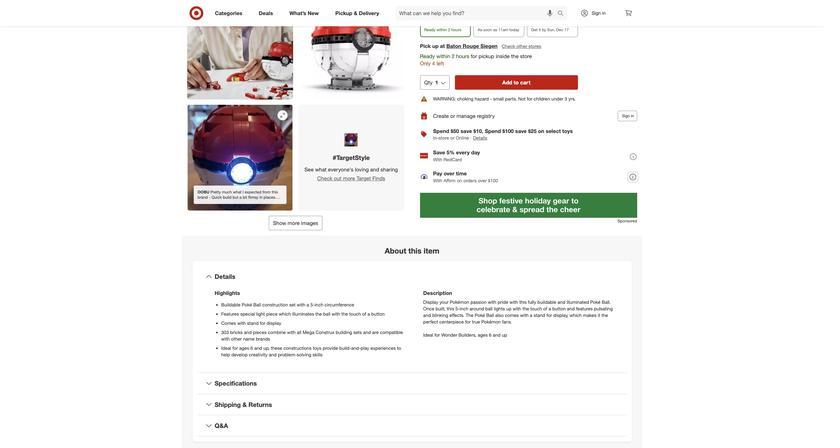 Task type: describe. For each thing, give the bounding box(es) containing it.
sign in button
[[618, 111, 637, 121]]

solving
[[297, 352, 311, 358]]

q&a
[[215, 422, 228, 430]]

specifications button
[[198, 373, 626, 394]]

built,
[[436, 306, 445, 312]]

special
[[240, 311, 255, 317]]

1 horizontal spatial this
[[447, 306, 454, 312]]

0 horizontal spatial in
[[602, 10, 606, 16]]

for inside ​ideal for ages 6 and up, these constructions toys provide build-and-play experiences to help develop creativity and problem-solving skills
[[232, 346, 238, 351]]

2 horizontal spatial poké
[[590, 300, 600, 305]]

true
[[472, 319, 480, 325]]

within inside "pickup ready within 2 hours"
[[437, 27, 447, 32]]

with inside pay over time with affirm on orders over $100
[[433, 178, 442, 183]]

every
[[456, 149, 470, 156]]

0 horizontal spatial button
[[371, 311, 385, 317]]

and down once
[[423, 313, 431, 318]]

blinking
[[432, 313, 448, 318]]

​features special light piece which illuminates the ball with the touch of a button
[[221, 311, 385, 317]]

which inside display your pokémon passion with pride with this fully buildable and illuminated poké ball. once built, this 5-inch around ball lights up with the touch of a button and features pulsating and blinking effects. the poké ball also comes with a stand for display, which makes it the perfect centerpiece for true pokémon fans.
[[570, 313, 582, 318]]

build-
[[339, 346, 351, 351]]

display,
[[553, 313, 568, 318]]

time
[[456, 170, 467, 177]]

0 vertical spatial up
[[432, 43, 439, 49]]

0 horizontal spatial of
[[362, 311, 366, 317]]

What can we help you find? suggestions appear below search field
[[395, 6, 559, 20]]

for right ideal on the right bottom of the page
[[434, 332, 440, 338]]

small
[[493, 96, 504, 102]]

sharing
[[381, 166, 398, 173]]

yrs.
[[568, 96, 576, 102]]

mega pokemon jumbo poke ball building set - 303pcs, 3 of 7 image
[[187, 0, 293, 100]]

check out more target finds link
[[304, 175, 398, 182]]

2 horizontal spatial this
[[519, 300, 527, 305]]

q&a button
[[198, 416, 626, 437]]

toys inside ​ideal for ages 6 and up, these constructions toys provide build-and-play experiences to help develop creativity and problem-solving skills
[[313, 346, 321, 351]]

photo from oobu, 5 of 7 image
[[187, 105, 293, 211]]

show
[[273, 220, 286, 227]]

illuminates
[[292, 311, 314, 317]]

and down illuminated
[[567, 306, 575, 312]]

add
[[502, 79, 512, 86]]

the down pulsating
[[602, 313, 608, 318]]

pickup & delivery
[[335, 10, 379, 16]]

#targetstyle
[[333, 154, 370, 161]]

details button
[[198, 266, 626, 287]]

only
[[420, 60, 431, 67]]

0 horizontal spatial ball
[[253, 302, 261, 308]]

highlights
[[215, 290, 240, 297]]

or inside spend $50 save $10, spend $100 save $25 on select toys in-store or online ∙ details
[[450, 135, 454, 141]]

2 vertical spatial up
[[502, 332, 507, 338]]

for down the "light"
[[260, 321, 265, 326]]

and down also
[[493, 332, 501, 338]]

check inside button
[[502, 43, 515, 49]]

0 vertical spatial over
[[444, 170, 454, 177]]

sun,
[[547, 27, 555, 32]]

illuminated
[[567, 300, 589, 305]]

of inside display your pokémon passion with pride with this fully buildable and illuminated poké ball. once built, this 5-inch around ball lights up with the touch of a button and features pulsating and blinking effects. the poké ball also comes with a stand for display, which makes it the perfect centerpiece for true pokémon fans.
[[543, 306, 547, 312]]

1 vertical spatial stand
[[247, 321, 259, 326]]

display
[[423, 300, 438, 305]]

2 inside ready within 2 hours for pickup inside the store only 4 left
[[452, 53, 455, 59]]

also
[[495, 313, 504, 318]]

about
[[385, 246, 406, 256]]

spend $50 save $10, spend $100 save $25 on select toys in-store or online ∙ details
[[433, 128, 573, 141]]

& for shipping
[[242, 401, 247, 409]]

inside
[[496, 53, 510, 59]]

and down these
[[269, 352, 277, 358]]

ready within 2 hours for pickup inside the store only 4 left
[[420, 53, 532, 67]]

to inside button
[[514, 79, 519, 86]]

image gallery element
[[187, 0, 404, 231]]

& for pickup
[[354, 10, 357, 16]]

0 vertical spatial sign in
[[592, 10, 606, 16]]

inch inside display your pokémon passion with pride with this fully buildable and illuminated poké ball. once built, this 5-inch around ball lights up with the touch of a button and features pulsating and blinking effects. the poké ball also comes with a stand for display, which makes it the perfect centerpiece for true pokémon fans.
[[460, 306, 468, 312]]

0 horizontal spatial ball
[[323, 311, 330, 317]]

brands
[[256, 336, 270, 342]]

sponsored
[[618, 219, 637, 224]]

loving
[[355, 166, 369, 173]]

on inside pay over time with affirm on orders over $100
[[457, 178, 462, 183]]

by
[[542, 27, 546, 32]]

online
[[456, 135, 469, 141]]

toys inside spend $50 save $10, spend $100 save $25 on select toys in-store or online ∙ details
[[562, 128, 573, 135]]

set
[[289, 302, 296, 308]]

6 inside ​ideal for ages 6 and up, these constructions toys provide build-and-play experiences to help develop creativity and problem-solving skills
[[250, 346, 253, 351]]

see
[[304, 166, 314, 173]]

construx
[[316, 330, 334, 335]]

today
[[509, 27, 519, 32]]

select
[[546, 128, 561, 135]]

what's new
[[289, 10, 319, 16]]

the down "circumference" in the bottom left of the page
[[341, 311, 348, 317]]

skills
[[313, 352, 323, 358]]

ideal for wonder builders, ages 6 and up
[[423, 332, 507, 338]]

pay over time with affirm on orders over $100
[[433, 170, 498, 183]]

search
[[554, 10, 570, 17]]

add to cart button
[[455, 75, 578, 90]]

as
[[493, 27, 497, 32]]

in inside button
[[631, 113, 634, 118]]

as
[[478, 27, 482, 32]]

other inside button
[[516, 43, 527, 49]]

sets
[[353, 330, 362, 335]]

stores
[[528, 43, 541, 49]]

1 horizontal spatial over
[[478, 178, 487, 183]]

ready inside "pickup ready within 2 hours"
[[424, 27, 435, 32]]

hazard
[[475, 96, 489, 102]]

pay
[[433, 170, 442, 177]]

display
[[267, 321, 281, 326]]

hours inside "pickup ready within 2 hours"
[[451, 27, 461, 32]]

not
[[518, 96, 526, 102]]

​buildable poké ball construction set with a 5-inch circumference
[[221, 302, 354, 308]]

registry
[[477, 113, 495, 119]]

comes
[[505, 313, 519, 318]]

centerpiece
[[439, 319, 464, 325]]

0 horizontal spatial 5-
[[310, 302, 315, 308]]

with left all
[[287, 330, 296, 335]]

0 horizontal spatial poké
[[242, 302, 252, 308]]

and left are
[[363, 330, 371, 335]]

qty
[[424, 79, 433, 86]]

sign in link
[[575, 6, 616, 20]]

-
[[490, 96, 492, 102]]

these
[[271, 346, 282, 351]]

for left display,
[[546, 313, 552, 318]]

and up display,
[[558, 300, 565, 305]]

check other stores
[[502, 43, 541, 49]]

pride
[[498, 300, 508, 305]]

store inside ready within 2 hours for pickup inside the store only 4 left
[[520, 53, 532, 59]]

0 vertical spatial 6
[[489, 332, 491, 338]]

perfect
[[423, 319, 438, 325]]

with right set
[[297, 302, 305, 308]]

are
[[372, 330, 379, 335]]

and up creativity
[[254, 346, 262, 351]]

0 horizontal spatial sign
[[592, 10, 601, 16]]

deals link
[[253, 6, 281, 20]]

see what everyone's loving and sharing check out more target finds
[[304, 166, 398, 182]]

construction
[[262, 302, 288, 308]]

pickup
[[479, 53, 494, 59]]

up,
[[263, 346, 270, 351]]

3
[[565, 96, 567, 102]]

pickup ready within 2 hours
[[424, 20, 461, 32]]

specifications
[[215, 380, 257, 387]]

ball.
[[602, 300, 610, 305]]

1 vertical spatial pokémon
[[481, 319, 501, 325]]

the right "illuminates"
[[315, 311, 322, 317]]

details inside dropdown button
[[215, 273, 235, 281]]

$100 inside spend $50 save $10, spend $100 save $25 on select toys in-store or online ∙ details
[[502, 128, 514, 135]]

display your pokémon passion with pride with this fully buildable and illuminated poké ball. once built, this 5-inch around ball lights up with the touch of a button and features pulsating and blinking effects. the poké ball also comes with a stand for display, which makes it the perfect centerpiece for true pokémon fans.
[[423, 300, 613, 325]]

wonder
[[441, 332, 457, 338]]

combine
[[268, 330, 286, 335]]

more inside see what everyone's loving and sharing check out more target finds
[[343, 175, 355, 182]]

0 horizontal spatial inch
[[315, 302, 323, 308]]

​303 bricks and pieces combine with all mega construx building sets and are compatible with other name brands
[[221, 330, 403, 342]]

building
[[336, 330, 352, 335]]



Task type: vqa. For each thing, say whether or not it's contained in the screenshot.
1st SPEND from the right
yes



Task type: locate. For each thing, give the bounding box(es) containing it.
details down $10, on the top right of the page
[[473, 135, 487, 141]]

pokémon down also
[[481, 319, 501, 325]]

more right show
[[288, 220, 300, 227]]

with up lights
[[488, 300, 496, 305]]

effects.
[[449, 313, 464, 318]]

store inside spend $50 save $10, spend $100 save $25 on select toys in-store or online ∙ details
[[439, 135, 449, 141]]

with down pay
[[433, 178, 442, 183]]

1 horizontal spatial sign
[[622, 113, 630, 118]]

categories link
[[209, 6, 251, 20]]

0 vertical spatial pokémon
[[450, 300, 469, 305]]

rouge
[[463, 43, 479, 49]]

1 horizontal spatial touch
[[530, 306, 542, 312]]

this left fully
[[519, 300, 527, 305]]

1 vertical spatial to
[[397, 346, 401, 351]]

spend right $10, on the top right of the page
[[485, 128, 501, 135]]

ball
[[485, 306, 493, 312], [323, 311, 330, 317]]

& inside 'link'
[[354, 10, 357, 16]]

1 with from the top
[[433, 157, 442, 162]]

1 horizontal spatial delivery
[[478, 20, 498, 26]]

0 vertical spatial stand
[[534, 313, 545, 318]]

ready inside ready within 2 hours for pickup inside the store only 4 left
[[420, 53, 435, 59]]

1 vertical spatial within
[[436, 53, 450, 59]]

builders,
[[458, 332, 476, 338]]

1 vertical spatial &
[[242, 401, 247, 409]]

name
[[243, 336, 255, 342]]

1 vertical spatial details
[[215, 273, 235, 281]]

delivery inside delivery as soon as 11am today
[[478, 20, 498, 26]]

buildable
[[537, 300, 556, 305]]

check inside see what everyone's loving and sharing check out more target finds
[[317, 175, 332, 182]]

0 vertical spatial sign
[[592, 10, 601, 16]]

0 horizontal spatial other
[[231, 336, 242, 342]]

1 vertical spatial this
[[519, 300, 527, 305]]

1 horizontal spatial ball
[[485, 306, 493, 312]]

button inside display your pokémon passion with pride with this fully buildable and illuminated poké ball. once built, this 5-inch around ball lights up with the touch of a button and features pulsating and blinking effects. the poké ball also comes with a stand for display, which makes it the perfect centerpiece for true pokémon fans.
[[552, 306, 566, 312]]

it inside shipping get it by sun, dec 17
[[539, 27, 541, 32]]

inch
[[315, 302, 323, 308], [460, 306, 468, 312]]

1 horizontal spatial of
[[543, 306, 547, 312]]

1 horizontal spatial save
[[515, 128, 527, 135]]

shipping for get
[[531, 20, 553, 26]]

ball inside display your pokémon passion with pride with this fully buildable and illuminated poké ball. once built, this 5-inch around ball lights up with the touch of a button and features pulsating and blinking effects. the poké ball also comes with a stand for display, which makes it the perfect centerpiece for true pokémon fans.
[[485, 306, 493, 312]]

details up highlights
[[215, 273, 235, 281]]

your
[[440, 300, 448, 305]]

1 vertical spatial it
[[598, 313, 600, 318]]

about this item
[[385, 246, 439, 256]]

categories
[[215, 10, 242, 16]]

ready
[[424, 27, 435, 32], [420, 53, 435, 59]]

0 horizontal spatial 6
[[250, 346, 253, 351]]

the
[[511, 53, 519, 59], [523, 306, 529, 312], [315, 311, 322, 317], [341, 311, 348, 317], [602, 313, 608, 318]]

with
[[433, 157, 442, 162], [433, 178, 442, 183]]

target
[[357, 175, 371, 182]]

circumference
[[325, 302, 354, 308]]

up down 'fans.'
[[502, 332, 507, 338]]

0 vertical spatial more
[[343, 175, 355, 182]]

what's new link
[[284, 6, 327, 20]]

up up comes at the bottom
[[506, 306, 511, 312]]

0 horizontal spatial check
[[317, 175, 332, 182]]

​303
[[221, 330, 229, 335]]

the inside ready within 2 hours for pickup inside the store only 4 left
[[511, 53, 519, 59]]

other inside the ​303 bricks and pieces combine with all mega construx building sets and are compatible with other name brands
[[231, 336, 242, 342]]

pickup for ready
[[424, 20, 441, 26]]

0 vertical spatial it
[[539, 27, 541, 32]]

it inside display your pokémon passion with pride with this fully buildable and illuminated poké ball. once built, this 5-inch around ball lights up with the touch of a button and features pulsating and blinking effects. the poké ball also comes with a stand for display, which makes it the perfect centerpiece for true pokémon fans.
[[598, 313, 600, 318]]

piece
[[266, 311, 278, 317]]

5- inside display your pokémon passion with pride with this fully buildable and illuminated poké ball. once built, this 5-inch around ball lights up with the touch of a button and features pulsating and blinking effects. the poké ball also comes with a stand for display, which makes it the perfect centerpiece for true pokémon fans.
[[455, 306, 460, 312]]

1 vertical spatial pickup
[[424, 20, 441, 26]]

bricks
[[230, 330, 243, 335]]

with down "circumference" in the bottom left of the page
[[332, 311, 340, 317]]

ages
[[478, 332, 488, 338], [239, 346, 249, 351]]

touch down "circumference" in the bottom left of the page
[[349, 311, 361, 317]]

ready up the pick in the top of the page
[[424, 27, 435, 32]]

0 vertical spatial shipping
[[531, 20, 553, 26]]

over up affirm
[[444, 170, 454, 177]]

2 up baton
[[448, 27, 450, 32]]

1 horizontal spatial button
[[552, 306, 566, 312]]

0 vertical spatial details
[[473, 135, 487, 141]]

choking
[[457, 96, 473, 102]]

1 vertical spatial store
[[439, 135, 449, 141]]

1 or from the top
[[450, 113, 455, 119]]

features
[[576, 306, 593, 312]]

and up finds
[[370, 166, 379, 173]]

ball left also
[[486, 313, 494, 318]]

1 vertical spatial ready
[[420, 53, 435, 59]]

0 horizontal spatial delivery
[[359, 10, 379, 16]]

on down the time on the top
[[457, 178, 462, 183]]

for inside ready within 2 hours for pickup inside the store only 4 left
[[471, 53, 477, 59]]

0 horizontal spatial touch
[[349, 311, 361, 317]]

0 horizontal spatial details
[[215, 273, 235, 281]]

2 save from the left
[[515, 128, 527, 135]]

& inside "dropdown button"
[[242, 401, 247, 409]]

0 vertical spatial ball
[[253, 302, 261, 308]]

inch up the
[[460, 306, 468, 312]]

hours up the pick up at baton rouge siegen on the top right of page
[[451, 27, 461, 32]]

​ideal
[[221, 346, 231, 351]]

1 vertical spatial more
[[288, 220, 300, 227]]

store down check other stores button
[[520, 53, 532, 59]]

provide
[[323, 346, 338, 351]]

pieces
[[253, 330, 267, 335]]

0 vertical spatial &
[[354, 10, 357, 16]]

1 horizontal spatial more
[[343, 175, 355, 182]]

it down pulsating
[[598, 313, 600, 318]]

1 horizontal spatial 6
[[489, 332, 491, 338]]

1 horizontal spatial store
[[520, 53, 532, 59]]

0 horizontal spatial store
[[439, 135, 449, 141]]

shipping
[[531, 20, 553, 26], [215, 401, 241, 409]]

1 horizontal spatial poké
[[475, 313, 485, 318]]

1 horizontal spatial 5-
[[455, 306, 460, 312]]

ages up develop
[[239, 346, 249, 351]]

sign in
[[592, 10, 606, 16], [622, 113, 634, 118]]

shipping inside shipping get it by sun, dec 17
[[531, 20, 553, 26]]

0 horizontal spatial pokémon
[[450, 300, 469, 305]]

$10,
[[473, 128, 483, 135]]

with up comes at the bottom
[[513, 306, 521, 312]]

details inside spend $50 save $10, spend $100 save $25 on select toys in-store or online ∙ details
[[473, 135, 487, 141]]

0 vertical spatial toys
[[562, 128, 573, 135]]

pickup inside 'link'
[[335, 10, 352, 16]]

1 vertical spatial or
[[450, 135, 454, 141]]

shipping up q&a in the bottom of the page
[[215, 401, 241, 409]]

deals
[[259, 10, 273, 16]]

over right orders in the right top of the page
[[478, 178, 487, 183]]

children
[[534, 96, 550, 102]]

1 vertical spatial check
[[317, 175, 332, 182]]

more inside button
[[288, 220, 300, 227]]

fully
[[528, 300, 536, 305]]

add to cart
[[502, 79, 530, 86]]

up inside display your pokémon passion with pride with this fully buildable and illuminated poké ball. once built, this 5-inch around ball lights up with the touch of a button and features pulsating and blinking effects. the poké ball also comes with a stand for display, which makes it the perfect centerpiece for true pokémon fans.
[[506, 306, 511, 312]]

1 horizontal spatial on
[[538, 128, 544, 135]]

2 inside "pickup ready within 2 hours"
[[448, 27, 450, 32]]

within up left
[[436, 53, 450, 59]]

0 horizontal spatial this
[[408, 246, 422, 256]]

it left by
[[539, 27, 541, 32]]

0 horizontal spatial toys
[[313, 346, 321, 351]]

with down save
[[433, 157, 442, 162]]

1 save from the left
[[461, 128, 472, 135]]

with inside save 5% every day with redcard
[[433, 157, 442, 162]]

spend up in-
[[433, 128, 449, 135]]

pickup for &
[[335, 10, 352, 16]]

this left item
[[408, 246, 422, 256]]

6 up creativity
[[250, 346, 253, 351]]

stand inside display your pokémon passion with pride with this fully buildable and illuminated poké ball. once built, this 5-inch around ball lights up with the touch of a button and features pulsating and blinking effects. the poké ball also comes with a stand for display, which makes it the perfect centerpiece for true pokémon fans.
[[534, 313, 545, 318]]

under
[[551, 96, 563, 102]]

for up develop
[[232, 346, 238, 351]]

inch up ​features special light piece which illuminates the ball with the touch of a button
[[315, 302, 323, 308]]

pickup up the pick in the top of the page
[[424, 20, 441, 26]]

1 horizontal spatial sign in
[[622, 113, 634, 118]]

constructions
[[283, 346, 312, 351]]

button up are
[[371, 311, 385, 317]]

0 vertical spatial other
[[516, 43, 527, 49]]

​comes
[[221, 321, 236, 326]]

0 horizontal spatial save
[[461, 128, 472, 135]]

0 horizontal spatial $100
[[488, 178, 498, 183]]

and inside see what everyone's loving and sharing check out more target finds
[[370, 166, 379, 173]]

#targetstyle preview 1 image
[[345, 133, 358, 147]]

the down fully
[[523, 306, 529, 312]]

mega
[[303, 330, 314, 335]]

toys
[[562, 128, 573, 135], [313, 346, 321, 351]]

1 horizontal spatial inch
[[460, 306, 468, 312]]

0 vertical spatial on
[[538, 128, 544, 135]]

check down what on the top left
[[317, 175, 332, 182]]

sign in inside button
[[622, 113, 634, 118]]

1 vertical spatial 6
[[250, 346, 253, 351]]

1 vertical spatial ball
[[486, 313, 494, 318]]

show more images
[[273, 220, 318, 227]]

ball up the "light"
[[253, 302, 261, 308]]

1 horizontal spatial other
[[516, 43, 527, 49]]

stand down the special
[[247, 321, 259, 326]]

delivery as soon as 11am today
[[478, 20, 519, 32]]

create
[[433, 113, 449, 119]]

1 horizontal spatial in
[[631, 113, 634, 118]]

with up bricks
[[237, 321, 246, 326]]

details
[[473, 135, 487, 141], [215, 273, 235, 281]]

spend
[[433, 128, 449, 135], [485, 128, 501, 135]]

5- up "illuminates"
[[310, 302, 315, 308]]

2 down baton
[[452, 53, 455, 59]]

with down "​303"
[[221, 336, 230, 342]]

more right out
[[343, 175, 355, 182]]

returns
[[248, 401, 272, 409]]

1 vertical spatial up
[[506, 306, 511, 312]]

1 spend from the left
[[433, 128, 449, 135]]

toys right select
[[562, 128, 573, 135]]

1 horizontal spatial to
[[514, 79, 519, 86]]

0 horizontal spatial which
[[279, 311, 291, 317]]

0 horizontal spatial 2
[[448, 27, 450, 32]]

poké down around
[[475, 313, 485, 318]]

ball inside display your pokémon passion with pride with this fully buildable and illuminated poké ball. once built, this 5-inch around ball lights up with the touch of a button and features pulsating and blinking effects. the poké ball also comes with a stand for display, which makes it the perfect centerpiece for true pokémon fans.
[[486, 313, 494, 318]]

siegen
[[480, 43, 498, 49]]

0 horizontal spatial ages
[[239, 346, 249, 351]]

toys up skills at the bottom left of the page
[[313, 346, 321, 351]]

shipping get it by sun, dec 17
[[531, 20, 569, 32]]

5- up effects.
[[455, 306, 460, 312]]

1 horizontal spatial which
[[570, 313, 582, 318]]

1 vertical spatial on
[[457, 178, 462, 183]]

shipping inside "dropdown button"
[[215, 401, 241, 409]]

play
[[361, 346, 369, 351]]

hours
[[451, 27, 461, 32], [456, 53, 469, 59]]

hours down the pick up at baton rouge siegen on the top right of page
[[456, 53, 469, 59]]

0 horizontal spatial spend
[[433, 128, 449, 135]]

lights
[[494, 306, 505, 312]]

hours inside ready within 2 hours for pickup inside the store only 4 left
[[456, 53, 469, 59]]

or right create
[[450, 113, 455, 119]]

​comes with stand for display
[[221, 321, 281, 326]]

0 vertical spatial with
[[433, 157, 442, 162]]

item
[[424, 246, 439, 256]]

for right not at top
[[527, 96, 532, 102]]

for down the
[[465, 319, 471, 325]]

and
[[370, 166, 379, 173], [558, 300, 565, 305], [567, 306, 575, 312], [423, 313, 431, 318], [244, 330, 252, 335], [363, 330, 371, 335], [493, 332, 501, 338], [254, 346, 262, 351], [269, 352, 277, 358]]

shipping for &
[[215, 401, 241, 409]]

ball left lights
[[485, 306, 493, 312]]

save left the "$25"
[[515, 128, 527, 135]]

$100
[[502, 128, 514, 135], [488, 178, 498, 183]]

affirm
[[444, 178, 456, 183]]

pick
[[420, 43, 431, 49]]

save up online
[[461, 128, 472, 135]]

1 vertical spatial with
[[433, 178, 442, 183]]

to inside ​ideal for ages 6 and up, these constructions toys provide build-and-play experiences to help develop creativity and problem-solving skills
[[397, 346, 401, 351]]

2 spend from the left
[[485, 128, 501, 135]]

other
[[516, 43, 527, 49], [231, 336, 242, 342]]

experiences
[[370, 346, 396, 351]]

which down the ​buildable poké ball construction set with a 5-inch circumference
[[279, 311, 291, 317]]

2 or from the top
[[450, 135, 454, 141]]

other left stores
[[516, 43, 527, 49]]

1 horizontal spatial check
[[502, 43, 515, 49]]

this down the your
[[447, 306, 454, 312]]

1 vertical spatial 2
[[452, 53, 455, 59]]

advertisement region
[[420, 193, 637, 218]]

$100 left the "$25"
[[502, 128, 514, 135]]

sign inside button
[[622, 113, 630, 118]]

compatible
[[380, 330, 403, 335]]

0 vertical spatial $100
[[502, 128, 514, 135]]

delivery inside 'link'
[[359, 10, 379, 16]]

new
[[308, 10, 319, 16]]

and up name at bottom left
[[244, 330, 252, 335]]

mega pokemon jumbo poke ball building set - 303pcs, 4 of 7 image
[[298, 0, 404, 100]]

on right the "$25"
[[538, 128, 544, 135]]

0 horizontal spatial to
[[397, 346, 401, 351]]

pulsating
[[594, 306, 613, 312]]

0 horizontal spatial more
[[288, 220, 300, 227]]

button up display,
[[552, 306, 566, 312]]

help
[[221, 352, 230, 358]]

touch inside display your pokémon passion with pride with this fully buildable and illuminated poké ball. once built, this 5-inch around ball lights up with the touch of a button and features pulsating and blinking effects. the poké ball also comes with a stand for display, which makes it the perfect centerpiece for true pokémon fans.
[[530, 306, 542, 312]]

0 vertical spatial or
[[450, 113, 455, 119]]

0 vertical spatial ready
[[424, 27, 435, 32]]

shipping up by
[[531, 20, 553, 26]]

other down bricks
[[231, 336, 242, 342]]

2 with from the top
[[433, 178, 442, 183]]

$100 inside pay over time with affirm on orders over $100
[[488, 178, 498, 183]]

1 vertical spatial sign in
[[622, 113, 634, 118]]

check up inside
[[502, 43, 515, 49]]

with right pride
[[509, 300, 518, 305]]

1 vertical spatial other
[[231, 336, 242, 342]]

pickup right the new
[[335, 10, 352, 16]]

4
[[432, 60, 435, 67]]

touch
[[530, 306, 542, 312], [349, 311, 361, 317]]

1 horizontal spatial ages
[[478, 332, 488, 338]]

check
[[502, 43, 515, 49], [317, 175, 332, 182]]

which down features at the bottom right of page
[[570, 313, 582, 318]]

store up save
[[439, 135, 449, 141]]

poké up pulsating
[[590, 300, 600, 305]]

stand down fully
[[534, 313, 545, 318]]

​ideal for ages 6 and up, these constructions toys provide build-and-play experiences to help develop creativity and problem-solving skills
[[221, 346, 401, 358]]

pickup inside "pickup ready within 2 hours"
[[424, 20, 441, 26]]

1 horizontal spatial ball
[[486, 313, 494, 318]]

ages inside ​ideal for ages 6 and up, these constructions toys provide build-and-play experiences to help develop creativity and problem-solving skills
[[239, 346, 249, 351]]

pokémon up effects.
[[450, 300, 469, 305]]

to right add at the top right of page
[[514, 79, 519, 86]]

or down $50
[[450, 135, 454, 141]]

to right experiences
[[397, 346, 401, 351]]

0 vertical spatial in
[[602, 10, 606, 16]]

passion
[[470, 300, 487, 305]]

within inside ready within 2 hours for pickup inside the store only 4 left
[[436, 53, 450, 59]]

ages down true
[[478, 332, 488, 338]]

1 horizontal spatial &
[[354, 10, 357, 16]]

1 horizontal spatial spend
[[485, 128, 501, 135]]

with right comes at the bottom
[[520, 313, 529, 318]]

qty 1
[[424, 79, 438, 86]]

left
[[436, 60, 444, 67]]

0 horizontal spatial stand
[[247, 321, 259, 326]]

develop
[[231, 352, 248, 358]]

the down check other stores button
[[511, 53, 519, 59]]

1 vertical spatial delivery
[[478, 20, 498, 26]]

up left at
[[432, 43, 439, 49]]

parts.
[[505, 96, 517, 102]]

poké up the special
[[242, 302, 252, 308]]

on inside spend $50 save $10, spend $100 save $25 on select toys in-store or online ∙ details
[[538, 128, 544, 135]]

touch down fully
[[530, 306, 542, 312]]

0 horizontal spatial sign in
[[592, 10, 606, 16]]

dec
[[556, 27, 563, 32]]

0 vertical spatial hours
[[451, 27, 461, 32]]

$100 right orders in the right top of the page
[[488, 178, 498, 183]]

1 horizontal spatial pokémon
[[481, 319, 501, 325]]

shipping & returns button
[[198, 395, 626, 416]]

for down baton rouge siegen button
[[471, 53, 477, 59]]

0 vertical spatial pickup
[[335, 10, 352, 16]]

0 vertical spatial ages
[[478, 332, 488, 338]]

and-
[[351, 346, 361, 351]]

ball down "circumference" in the bottom left of the page
[[323, 311, 330, 317]]



